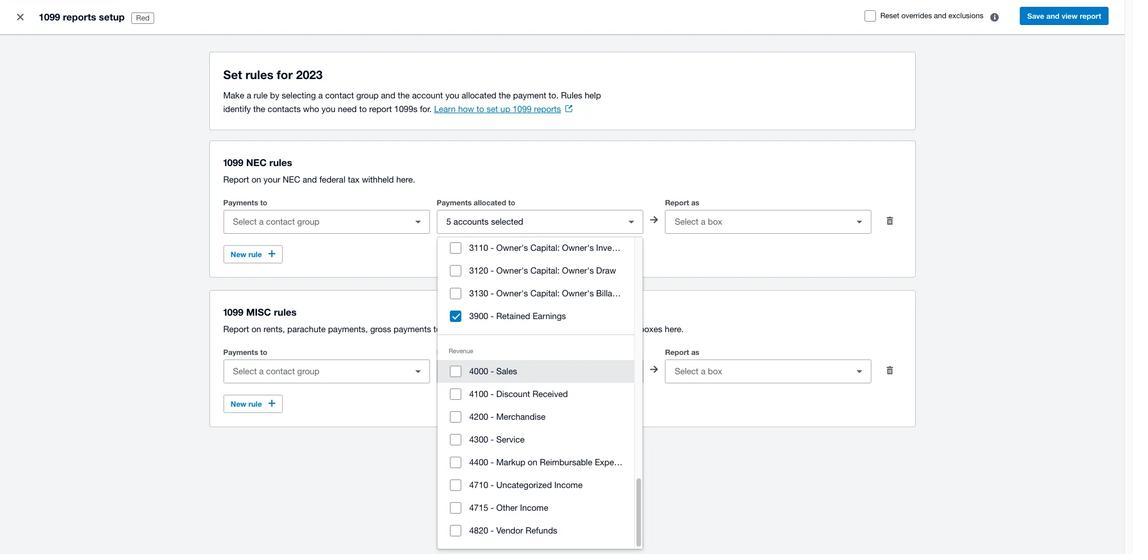 Task type: vqa. For each thing, say whether or not it's contained in the screenshot.
the Expand list icon
yes



Task type: locate. For each thing, give the bounding box(es) containing it.
and right overrides
[[934, 11, 947, 20]]

10 - from the top
[[491, 480, 494, 490]]

1 payments to field from the top
[[224, 211, 407, 233]]

1 horizontal spatial income
[[554, 480, 583, 490]]

2 capital: from the top
[[531, 266, 560, 275]]

payments
[[223, 198, 258, 207], [437, 198, 472, 207], [223, 348, 258, 357], [437, 348, 472, 357]]

0 vertical spatial rule
[[254, 90, 268, 100]]

1 vertical spatial payments to field
[[224, 361, 407, 382]]

other
[[617, 324, 637, 334]]

income down reimbursable
[[554, 480, 583, 490]]

11 - from the top
[[491, 503, 494, 513]]

rules left for
[[245, 68, 274, 82]]

payments up 3110 on the top left
[[437, 198, 472, 207]]

payments down report on rents, parachute payments, gross payments to an attorney, federal income tax withheld, and other boxes here.
[[437, 348, 472, 357]]

1 vertical spatial payments to
[[223, 348, 267, 357]]

4100 - discount received
[[469, 389, 568, 399]]

allocated up 4000 - sales
[[474, 348, 506, 357]]

capital: up 3120 - owner's capital: owner's draw
[[531, 243, 560, 253]]

new rule
[[231, 250, 262, 259], [231, 399, 262, 409]]

1 vertical spatial payments allocated to field
[[437, 361, 620, 382]]

nec up your
[[246, 156, 267, 168]]

list box
[[438, 0, 645, 549]]

- inside button
[[491, 288, 494, 298]]

- right 4000
[[491, 366, 494, 376]]

on down misc
[[252, 324, 261, 334]]

1 horizontal spatial a
[[318, 90, 323, 100]]

learn how to set up 1099 reports link
[[434, 104, 573, 114]]

revenue
[[449, 348, 473, 354]]

4 - from the top
[[491, 311, 494, 321]]

payments allocated to field up 3110 - owner's capital: owner's investment 'button'
[[437, 211, 620, 233]]

3120 - owner's capital: owner's draw button
[[438, 259, 635, 282]]

1 new from the top
[[231, 250, 246, 259]]

need
[[338, 104, 357, 114]]

1 as from the top
[[691, 198, 700, 207]]

reports down the to.
[[534, 104, 561, 114]]

2 as from the top
[[691, 348, 700, 357]]

1 payments allocated to from the top
[[437, 198, 515, 207]]

3 - from the top
[[491, 288, 494, 298]]

you up learn
[[445, 90, 459, 100]]

payments allocated to for 1099 misc rules
[[437, 348, 515, 357]]

1 report as from the top
[[665, 198, 700, 207]]

2 vertical spatial rule
[[249, 399, 262, 409]]

4715 - other income
[[469, 503, 548, 513]]

1 horizontal spatial report
[[1080, 11, 1102, 20]]

payments allocated to field up 4100 - discount received button
[[437, 361, 620, 382]]

0 vertical spatial report as field
[[666, 211, 849, 233]]

1 vertical spatial new rule
[[231, 399, 262, 409]]

- right 4820
[[491, 526, 494, 535]]

- for 4400
[[491, 457, 494, 467]]

delete the incomplete rule for payments allocated to 5000 - cost of goods sold, 5300 - subcontractors, 6000 - advertising, 1400 - inventory asset and 3900 - retained earnings image
[[879, 209, 902, 232]]

4300
[[469, 435, 488, 444]]

1 vertical spatial income
[[520, 503, 548, 513]]

to inside make a rule by selecting a contact group and the account you allocated the payment to. rules help identify the contacts who you need to report 1099s for.
[[359, 104, 367, 114]]

0 vertical spatial as
[[691, 198, 700, 207]]

report
[[223, 175, 249, 184], [665, 198, 689, 207], [223, 324, 249, 334], [665, 348, 689, 357]]

- right 3110 on the top left
[[491, 243, 494, 253]]

nec right your
[[283, 175, 300, 184]]

expand list of boxes image
[[849, 211, 871, 233]]

- for 4200
[[491, 412, 494, 422]]

and inside make a rule by selecting a contact group and the account you allocated the payment to. rules help identify the contacts who you need to report 1099s for.
[[381, 90, 395, 100]]

learn how to set up 1099 reports
[[434, 104, 561, 114]]

1 vertical spatial report
[[369, 104, 392, 114]]

account
[[412, 90, 443, 100]]

1 horizontal spatial the
[[398, 90, 410, 100]]

7 - from the top
[[491, 412, 494, 422]]

3120
[[469, 266, 488, 275]]

income down 4710 - uncategorized income button
[[520, 503, 548, 513]]

2 new rule from the top
[[231, 399, 262, 409]]

4820 - vendor refunds button
[[438, 519, 635, 542]]

3120 - owner's capital: owner's draw
[[469, 266, 616, 275]]

4000 - sales button
[[438, 360, 635, 383]]

-
[[491, 243, 494, 253], [491, 266, 494, 275], [491, 288, 494, 298], [491, 311, 494, 321], [491, 366, 494, 376], [491, 389, 494, 399], [491, 412, 494, 422], [491, 435, 494, 444], [491, 457, 494, 467], [491, 480, 494, 490], [491, 503, 494, 513], [491, 526, 494, 535]]

1 vertical spatial report as field
[[666, 361, 849, 382]]

5 - from the top
[[491, 366, 494, 376]]

here. right the "boxes"
[[665, 324, 684, 334]]

1 vertical spatial here.
[[665, 324, 684, 334]]

8 - from the top
[[491, 435, 494, 444]]

2023
[[296, 68, 323, 82]]

capital: up 3130 - owner's capital: owner's billable time button
[[531, 266, 560, 275]]

capital: inside 3110 - owner's capital: owner's investment 'button'
[[531, 243, 560, 253]]

the
[[398, 90, 410, 100], [499, 90, 511, 100], [253, 104, 265, 114]]

payments allocated to up 3110 on the top left
[[437, 198, 515, 207]]

- inside button
[[491, 389, 494, 399]]

payments allocated to up 4000
[[437, 348, 515, 357]]

4710
[[469, 480, 488, 490]]

2 vertical spatial capital:
[[531, 288, 560, 298]]

0 horizontal spatial report
[[369, 104, 392, 114]]

make
[[223, 90, 244, 100]]

1099 left misc
[[223, 306, 243, 318]]

1 horizontal spatial federal
[[491, 324, 517, 334]]

- for 4715
[[491, 503, 494, 513]]

report
[[1080, 11, 1102, 20], [369, 104, 392, 114]]

- for 3120
[[491, 266, 494, 275]]

and inside button
[[1047, 11, 1060, 20]]

1 horizontal spatial reports
[[534, 104, 561, 114]]

save and view report button
[[1020, 7, 1109, 25]]

rules up your
[[269, 156, 292, 168]]

on inside 'button'
[[528, 457, 538, 467]]

tax down earnings
[[550, 324, 561, 334]]

report on rents, parachute payments, gross payments to an attorney, federal income tax withheld, and other boxes here.
[[223, 324, 684, 334]]

you right who
[[322, 104, 336, 114]]

- right 4100
[[491, 389, 494, 399]]

2 report as field from the top
[[666, 361, 849, 382]]

parachute
[[287, 324, 326, 334]]

Report as field
[[666, 211, 849, 233], [666, 361, 849, 382]]

and left the view
[[1047, 11, 1060, 20]]

payments for expand list of contact groups image
[[223, 198, 258, 207]]

4200
[[469, 412, 488, 422]]

0 vertical spatial federal
[[319, 175, 346, 184]]

capital: inside 3130 - owner's capital: owner's billable time button
[[531, 288, 560, 298]]

4400 - markup on reimbursable expenses
[[469, 457, 632, 467]]

rule inside make a rule by selecting a contact group and the account you allocated the payment to. rules help identify the contacts who you need to report 1099s for.
[[254, 90, 268, 100]]

federal left withheld
[[319, 175, 346, 184]]

4710 - uncategorized income
[[469, 480, 583, 490]]

1 horizontal spatial you
[[445, 90, 459, 100]]

0 vertical spatial payments allocated to
[[437, 198, 515, 207]]

0 vertical spatial on
[[252, 175, 261, 184]]

- right 4200
[[491, 412, 494, 422]]

capital: inside 3120 - owner's capital: owner's draw button
[[531, 266, 560, 275]]

0 vertical spatial tax
[[348, 175, 360, 184]]

on right markup
[[528, 457, 538, 467]]

2 vertical spatial rules
[[274, 306, 297, 318]]

- right 3130
[[491, 288, 494, 298]]

0 vertical spatial payments to
[[223, 198, 267, 207]]

9 - from the top
[[491, 457, 494, 467]]

and
[[934, 11, 947, 20], [1047, 11, 1060, 20], [381, 90, 395, 100], [303, 175, 317, 184], [601, 324, 615, 334]]

income
[[554, 480, 583, 490], [520, 503, 548, 513]]

1 vertical spatial payments allocated to
[[437, 348, 515, 357]]

3130
[[469, 288, 488, 298]]

0 vertical spatial capital:
[[531, 243, 560, 253]]

0 horizontal spatial a
[[247, 90, 251, 100]]

1 vertical spatial allocated
[[474, 198, 506, 207]]

1 horizontal spatial nec
[[283, 175, 300, 184]]

payments down misc
[[223, 348, 258, 357]]

close rules image
[[9, 6, 32, 28]]

list box containing 3110 - owner's capital: owner's investment
[[438, 0, 645, 549]]

overrides
[[902, 11, 932, 20]]

4820 - vendor refunds
[[469, 526, 557, 535]]

1 report as field from the top
[[666, 211, 849, 233]]

the right identify
[[253, 104, 265, 114]]

1099 reports setup
[[39, 11, 125, 23]]

6 - from the top
[[491, 389, 494, 399]]

vendor
[[496, 526, 523, 535]]

you
[[445, 90, 459, 100], [322, 104, 336, 114]]

0 vertical spatial allocated
[[462, 90, 497, 100]]

1099
[[39, 11, 60, 23], [513, 104, 532, 114], [223, 156, 243, 168], [223, 306, 243, 318]]

2 payments allocated to field from the top
[[437, 361, 620, 382]]

1 horizontal spatial here.
[[665, 324, 684, 334]]

0 vertical spatial report as
[[665, 198, 700, 207]]

1 vertical spatial tax
[[550, 324, 561, 334]]

4400
[[469, 457, 488, 467]]

2 vertical spatial on
[[528, 457, 538, 467]]

- right 3900
[[491, 311, 494, 321]]

income
[[519, 324, 547, 334]]

to
[[359, 104, 367, 114], [477, 104, 484, 114], [260, 198, 267, 207], [508, 198, 515, 207], [434, 324, 441, 334], [260, 348, 267, 357], [508, 348, 515, 357]]

1 vertical spatial reports
[[534, 104, 561, 114]]

1 new rule from the top
[[231, 250, 262, 259]]

0 vertical spatial you
[[445, 90, 459, 100]]

1 vertical spatial you
[[322, 104, 336, 114]]

1 vertical spatial rules
[[269, 156, 292, 168]]

0 horizontal spatial reports
[[63, 11, 96, 23]]

4715 - other income button
[[438, 497, 635, 519]]

1099 down payment
[[513, 104, 532, 114]]

reports left the setup on the left top of page
[[63, 11, 96, 23]]

allocated up 3110 on the top left
[[474, 198, 506, 207]]

allocated up how
[[462, 90, 497, 100]]

federal
[[319, 175, 346, 184], [491, 324, 517, 334]]

0 vertical spatial report
[[1080, 11, 1102, 20]]

allocated inside make a rule by selecting a contact group and the account you allocated the payment to. rules help identify the contacts who you need to report 1099s for.
[[462, 90, 497, 100]]

1099 right close rules icon
[[39, 11, 60, 23]]

federal down retained
[[491, 324, 517, 334]]

1099 for 1099 misc rules
[[223, 306, 243, 318]]

and right your
[[303, 175, 317, 184]]

as
[[691, 198, 700, 207], [691, 348, 700, 357]]

4300 - service button
[[438, 428, 635, 451]]

capital: down 3120 - owner's capital: owner's draw
[[531, 288, 560, 298]]

expenses
[[595, 457, 632, 467]]

a up who
[[318, 90, 323, 100]]

on left your
[[252, 175, 261, 184]]

1 vertical spatial federal
[[491, 324, 517, 334]]

2 payments to from the top
[[223, 348, 267, 357]]

a right make
[[247, 90, 251, 100]]

reports
[[63, 11, 96, 23], [534, 104, 561, 114]]

here. right withheld
[[396, 175, 415, 184]]

2 report as from the top
[[665, 348, 700, 357]]

rule
[[254, 90, 268, 100], [249, 250, 262, 259], [249, 399, 262, 409]]

0 horizontal spatial the
[[253, 104, 265, 114]]

1 vertical spatial rule
[[249, 250, 262, 259]]

owner's
[[496, 243, 528, 253], [562, 243, 594, 253], [496, 266, 528, 275], [562, 266, 594, 275], [496, 288, 528, 298], [562, 288, 594, 298]]

2 vertical spatial allocated
[[474, 348, 506, 357]]

3130 - owner's capital: owner's billable time button
[[438, 282, 645, 305]]

1 vertical spatial on
[[252, 324, 261, 334]]

the up up
[[499, 90, 511, 100]]

expand list image
[[620, 211, 643, 233]]

0 vertical spatial new
[[231, 250, 246, 259]]

1099 down identify
[[223, 156, 243, 168]]

2 payments to field from the top
[[224, 361, 407, 382]]

report as
[[665, 198, 700, 207], [665, 348, 700, 357]]

12 - from the top
[[491, 526, 494, 535]]

0 horizontal spatial tax
[[348, 175, 360, 184]]

- for 4300
[[491, 435, 494, 444]]

on for nec
[[252, 175, 261, 184]]

and right group
[[381, 90, 395, 100]]

rule for misc
[[249, 399, 262, 409]]

- right 3120
[[491, 266, 494, 275]]

4400 - markup on reimbursable expenses button
[[438, 451, 635, 474]]

1 payments allocated to field from the top
[[437, 211, 620, 233]]

1 vertical spatial as
[[691, 348, 700, 357]]

- right 4710
[[491, 480, 494, 490]]

- right 4400
[[491, 457, 494, 467]]

owner's up 3120 - owner's capital: owner's draw button
[[496, 243, 528, 253]]

0 horizontal spatial here.
[[396, 175, 415, 184]]

setup
[[99, 11, 125, 23]]

allocated
[[462, 90, 497, 100], [474, 198, 506, 207], [474, 348, 506, 357]]

- right 4715
[[491, 503, 494, 513]]

report inside button
[[1080, 11, 1102, 20]]

how
[[458, 104, 474, 114]]

group
[[438, 0, 645, 549]]

3 capital: from the top
[[531, 288, 560, 298]]

Payments allocated to field
[[437, 211, 620, 233], [437, 361, 620, 382]]

tax left withheld
[[348, 175, 360, 184]]

1 vertical spatial report as
[[665, 348, 700, 357]]

set
[[487, 104, 498, 114]]

withheld,
[[564, 324, 598, 334]]

2 payments allocated to from the top
[[437, 348, 515, 357]]

new for misc
[[231, 399, 246, 409]]

2 - from the top
[[491, 266, 494, 275]]

2 new rule button from the top
[[223, 395, 283, 413]]

payments down 1099 nec rules
[[223, 198, 258, 207]]

report down group
[[369, 104, 392, 114]]

0 vertical spatial nec
[[246, 156, 267, 168]]

3130 - owner's capital: owner's billable time
[[469, 288, 645, 298]]

4000
[[469, 366, 488, 376]]

rule for nec
[[249, 250, 262, 259]]

rules up 'rents,'
[[274, 306, 297, 318]]

payments to field down report on your nec and federal tax withheld here.
[[224, 211, 407, 233]]

allocated for 1099 misc rules
[[474, 348, 506, 357]]

4300 - service
[[469, 435, 525, 444]]

0 vertical spatial new rule button
[[223, 245, 283, 263]]

1099 for 1099 nec rules
[[223, 156, 243, 168]]

income for 4715 - other income
[[520, 503, 548, 513]]

earnings
[[533, 311, 566, 321]]

report as for 1099 misc rules
[[665, 348, 700, 357]]

1 new rule button from the top
[[223, 245, 283, 263]]

payments allocated to field for 1099 misc rules
[[437, 361, 620, 382]]

payments for expand list image
[[437, 198, 472, 207]]

as for 1099 misc rules
[[691, 348, 700, 357]]

payments to field down parachute
[[224, 361, 407, 382]]

0 vertical spatial here.
[[396, 175, 415, 184]]

0 vertical spatial new rule
[[231, 250, 262, 259]]

the up 1099s
[[398, 90, 410, 100]]

1 payments to from the top
[[223, 198, 267, 207]]

0 vertical spatial payments to field
[[224, 211, 407, 233]]

1 - from the top
[[491, 243, 494, 253]]

1 vertical spatial new rule button
[[223, 395, 283, 413]]

to down group
[[359, 104, 367, 114]]

new
[[231, 250, 246, 259], [231, 399, 246, 409]]

a
[[247, 90, 251, 100], [318, 90, 323, 100]]

to left an
[[434, 324, 441, 334]]

0 horizontal spatial nec
[[246, 156, 267, 168]]

0 horizontal spatial federal
[[319, 175, 346, 184]]

1 vertical spatial capital:
[[531, 266, 560, 275]]

0 vertical spatial payments allocated to field
[[437, 211, 620, 233]]

expand list of boxes image
[[849, 360, 871, 383]]

- right 4300
[[491, 435, 494, 444]]

1 vertical spatial new
[[231, 399, 246, 409]]

1 capital: from the top
[[531, 243, 560, 253]]

payments to down your
[[223, 198, 267, 207]]

Payments to field
[[224, 211, 407, 233], [224, 361, 407, 382]]

uncategorized
[[496, 480, 552, 490]]

payments to down 'rents,'
[[223, 348, 267, 357]]

0 vertical spatial income
[[554, 480, 583, 490]]

report right the view
[[1080, 11, 1102, 20]]

3900 - retained earnings button
[[438, 305, 635, 328]]

0 horizontal spatial income
[[520, 503, 548, 513]]

2 new from the top
[[231, 399, 246, 409]]



Task type: describe. For each thing, give the bounding box(es) containing it.
3900 - retained earnings
[[469, 311, 566, 321]]

new rule button for misc
[[223, 395, 283, 413]]

gross
[[370, 324, 391, 334]]

group containing 3110 - owner's capital: owner's investment
[[438, 0, 645, 549]]

capital: for draw
[[531, 266, 560, 275]]

attorney,
[[455, 324, 488, 334]]

an
[[444, 324, 453, 334]]

- for 3110
[[491, 243, 494, 253]]

payments
[[394, 324, 431, 334]]

received
[[533, 389, 568, 399]]

draw
[[596, 266, 616, 275]]

misc
[[246, 306, 271, 318]]

1099 for 1099 reports setup
[[39, 11, 60, 23]]

payments for expand list of contact groups icon
[[223, 348, 258, 357]]

payments,
[[328, 324, 368, 334]]

2 horizontal spatial the
[[499, 90, 511, 100]]

retained
[[496, 311, 530, 321]]

- for 3900
[[491, 311, 494, 321]]

new for nec
[[231, 250, 246, 259]]

owner's right 3120
[[496, 266, 528, 275]]

report as for 1099 nec rules
[[665, 198, 700, 207]]

discount
[[496, 389, 530, 399]]

save
[[1028, 11, 1045, 20]]

4710 - uncategorized income button
[[438, 474, 635, 497]]

4200 - merchandise
[[469, 412, 546, 422]]

exclusions
[[949, 11, 984, 20]]

reset overrides and exclusions
[[881, 11, 984, 20]]

your
[[264, 175, 280, 184]]

make a rule by selecting a contact group and the account you allocated the payment to. rules help identify the contacts who you need to report 1099s for.
[[223, 90, 601, 114]]

- for 4000
[[491, 366, 494, 376]]

red
[[136, 14, 150, 22]]

billable
[[596, 288, 624, 298]]

report as field for 1099 nec rules
[[666, 211, 849, 233]]

rules
[[561, 90, 583, 100]]

to.
[[549, 90, 559, 100]]

owner's left billable
[[562, 288, 594, 298]]

4100 - discount received button
[[438, 383, 635, 406]]

withheld
[[362, 175, 394, 184]]

to down 'rents,'
[[260, 348, 267, 357]]

set
[[223, 68, 242, 82]]

3110 - owner's capital: owner's investment
[[469, 243, 638, 253]]

3900
[[469, 311, 488, 321]]

payment
[[513, 90, 546, 100]]

1099 nec rules
[[223, 156, 292, 168]]

payments to field for 1099 misc rules
[[224, 361, 407, 382]]

0 horizontal spatial you
[[322, 104, 336, 114]]

sales
[[496, 366, 517, 376]]

1 vertical spatial nec
[[283, 175, 300, 184]]

rules for misc
[[274, 306, 297, 318]]

contact
[[325, 90, 354, 100]]

to down your
[[260, 198, 267, 207]]

delete the empty rule image
[[879, 359, 902, 382]]

2 a from the left
[[318, 90, 323, 100]]

capital: for investment
[[531, 243, 560, 253]]

1099s
[[394, 104, 418, 114]]

merchandise
[[496, 412, 546, 422]]

payments to for misc
[[223, 348, 267, 357]]

1 a from the left
[[247, 90, 251, 100]]

up
[[501, 104, 510, 114]]

3110 - owner's capital: owner's investment button
[[438, 237, 638, 259]]

save and view report
[[1028, 11, 1102, 20]]

3110
[[469, 243, 488, 253]]

expand list of contact groups image
[[407, 211, 429, 233]]

to up sales
[[508, 348, 515, 357]]

1099 misc rules
[[223, 306, 297, 318]]

help
[[585, 90, 601, 100]]

and left the other
[[601, 324, 615, 334]]

4200 - merchandise button
[[438, 406, 635, 428]]

payments allocated to field for 1099 nec rules
[[437, 211, 620, 233]]

to up 3110 - owner's capital: owner's investment 'button'
[[508, 198, 515, 207]]

payments to field for 1099 nec rules
[[224, 211, 407, 233]]

reimbursable
[[540, 457, 593, 467]]

clear overrides and exclusions image
[[984, 6, 1006, 28]]

group
[[356, 90, 379, 100]]

reset
[[881, 11, 900, 20]]

- for 4820
[[491, 526, 494, 535]]

new rule for nec
[[231, 250, 262, 259]]

as for 1099 nec rules
[[691, 198, 700, 207]]

report as field for 1099 misc rules
[[666, 361, 849, 382]]

1 horizontal spatial tax
[[550, 324, 561, 334]]

- for 3130
[[491, 288, 494, 298]]

boxes
[[639, 324, 663, 334]]

view
[[1062, 11, 1078, 20]]

selecting
[[282, 90, 316, 100]]

new rule button for nec
[[223, 245, 283, 263]]

refunds
[[526, 526, 557, 535]]

payments to for nec
[[223, 198, 267, 207]]

capital: for billable
[[531, 288, 560, 298]]

owner's up retained
[[496, 288, 528, 298]]

report on your nec and federal tax withheld here.
[[223, 175, 415, 184]]

on for misc
[[252, 324, 261, 334]]

time
[[626, 288, 645, 298]]

report inside make a rule by selecting a contact group and the account you allocated the payment to. rules help identify the contacts who you need to report 1099s for.
[[369, 104, 392, 114]]

for
[[277, 68, 293, 82]]

to left set on the top of the page
[[477, 104, 484, 114]]

rules for nec
[[269, 156, 292, 168]]

expand list of contact groups image
[[407, 360, 429, 383]]

other
[[496, 503, 518, 513]]

owner's left investment
[[562, 243, 594, 253]]

investment
[[596, 243, 638, 253]]

new rule for misc
[[231, 399, 262, 409]]

income for 4710 - uncategorized income
[[554, 480, 583, 490]]

service
[[496, 435, 525, 444]]

4715
[[469, 503, 488, 513]]

set rules for 2023
[[223, 68, 323, 82]]

learn
[[434, 104, 456, 114]]

allocated for 1099 nec rules
[[474, 198, 506, 207]]

0 vertical spatial rules
[[245, 68, 274, 82]]

4820
[[469, 526, 488, 535]]

- for 4100
[[491, 389, 494, 399]]

0 vertical spatial reports
[[63, 11, 96, 23]]

4000 - sales
[[469, 366, 517, 376]]

by
[[270, 90, 279, 100]]

owner's left draw
[[562, 266, 594, 275]]

payments allocated to for 1099 nec rules
[[437, 198, 515, 207]]

- for 4710
[[491, 480, 494, 490]]

4100
[[469, 389, 488, 399]]

contacts
[[268, 104, 301, 114]]



